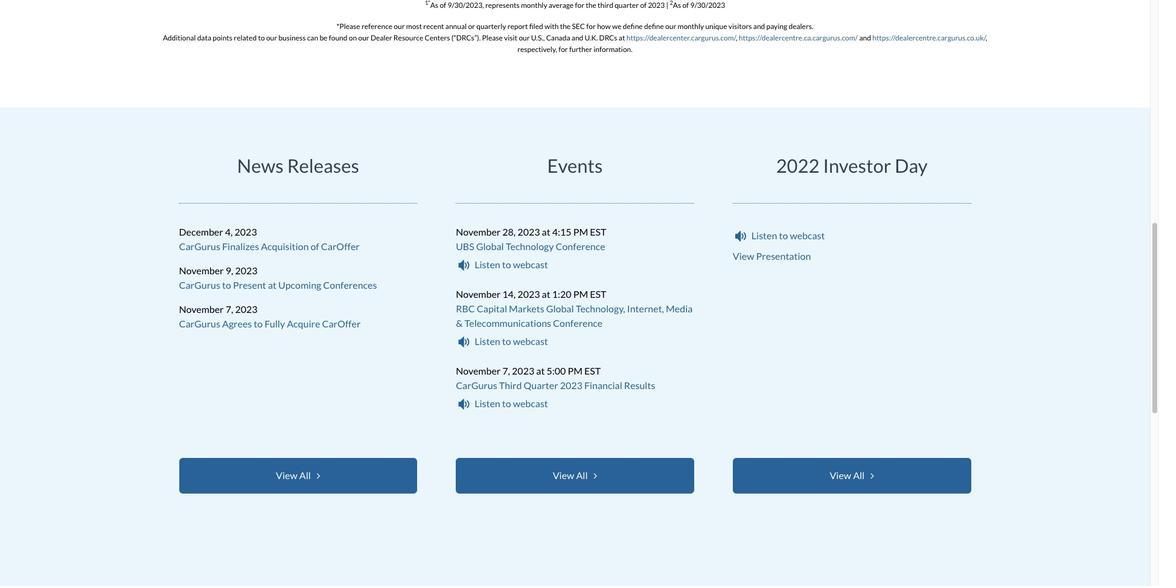 Task type: locate. For each thing, give the bounding box(es) containing it.
1 vertical spatial caroffer
[[322, 318, 361, 329]]

1 horizontal spatial the
[[586, 0, 597, 10]]

0 horizontal spatial view all link
[[179, 458, 418, 493]]

to down the telecommunications
[[502, 335, 511, 346]]

est up financial
[[585, 365, 601, 376]]

listen to webcast for conference
[[475, 258, 548, 270]]

1 horizontal spatial ,
[[986, 33, 988, 42]]

november inside november 7, 2023 at 5:00 pm est cargurus third quarter 2023 financial results
[[456, 365, 501, 376]]

2023 inside 'november 14, 2023 at 1:20 pm est rbc capital markets global technology, internet, media & telecommunications conference'
[[518, 288, 540, 300]]

1 as from the left
[[431, 0, 439, 10]]

listen to webcast down the telecommunications
[[475, 335, 548, 346]]

listen for november 28, 2023 at 4:15 pm est
[[475, 258, 501, 270]]

define
[[623, 22, 643, 31], [645, 22, 664, 31]]

listen to webcast link up 14,
[[456, 258, 548, 270]]

0 horizontal spatial monthly
[[521, 0, 548, 10]]

acquisition
[[261, 240, 309, 252]]

2 all from the left
[[577, 469, 588, 481]]

2023 up technology
[[518, 226, 540, 237]]

listen down third
[[475, 397, 501, 409]]

for
[[575, 0, 585, 10], [587, 22, 596, 31], [559, 45, 568, 54]]

monthly inside the *please reference our most recent annual or quarterly report filed with the sec for how we define define our monthly unique visitors and paying dealers. additional data points related to our business can be found on our dealer resource centers ("drcs"). please visit our u.s., canada and u.k. drcs at https://dealercenter.cargurus.com/ , https://dealercentre.ca.cargurus.com/ and https://dealercentre.cargurus.co.uk/
[[678, 22, 704, 31]]

global down 28,
[[477, 240, 504, 252]]

monthly up https://dealercenter.cargurus.com/
[[678, 22, 704, 31]]

markets
[[509, 303, 545, 314]]

of right the |
[[683, 0, 689, 10]]

listen to webcast link down the telecommunications
[[456, 335, 548, 346]]

0 vertical spatial monthly
[[521, 0, 548, 10]]

finalizes
[[222, 240, 259, 252]]

technology
[[506, 240, 554, 252]]

view all for events
[[553, 469, 588, 481]]

all for news releases
[[300, 469, 311, 481]]

0 vertical spatial for
[[575, 0, 585, 10]]

monthly up filed
[[521, 0, 548, 10]]

2023 up "markets" in the bottom of the page
[[518, 288, 540, 300]]

webcast down quarter
[[513, 397, 548, 409]]

webcast down the telecommunications
[[513, 335, 548, 346]]

november inside november 7, 2023 cargurus agrees to fully acquire caroffer
[[179, 303, 224, 315]]

of right acquisition
[[311, 240, 319, 252]]

listen to webcast down third
[[475, 397, 548, 409]]

november for november 7, 2023 at 5:00 pm est cargurus third quarter 2023 financial results
[[456, 365, 501, 376]]

2023 up the present
[[235, 265, 258, 276]]

november 14, 2023 at 1:20 pm est rbc capital markets global technology, internet, media & telecommunications conference
[[456, 288, 693, 329]]

at inside november 28, 2023 at 4:15 pm est ubs global technology conference
[[542, 226, 551, 237]]

of inside december 4, 2023 cargurus finalizes acquisition of caroffer
[[311, 240, 319, 252]]

1 vertical spatial for
[[587, 22, 596, 31]]

november up ubs
[[456, 226, 501, 237]]

listen to webcast down technology
[[475, 258, 548, 270]]

all
[[300, 469, 311, 481], [577, 469, 588, 481], [854, 469, 865, 481]]

0 horizontal spatial view all
[[276, 469, 311, 481]]

("drcs").
[[452, 33, 481, 42]]

2023 inside november 7, 2023 cargurus agrees to fully acquire caroffer
[[235, 303, 258, 315]]

quarter
[[524, 379, 559, 391]]

0 horizontal spatial as
[[431, 0, 439, 10]]

define up https://dealercenter.cargurus.com/ link
[[645, 22, 664, 31]]

all for events
[[577, 469, 588, 481]]

1 horizontal spatial for
[[575, 0, 585, 10]]

5:00
[[547, 365, 566, 376]]

present
[[233, 279, 266, 291]]

0 vertical spatial est
[[590, 226, 607, 237]]

represents
[[486, 0, 520, 10]]

at up quarter
[[537, 365, 545, 376]]

cargurus for december 4, 2023 cargurus finalizes acquisition of caroffer
[[179, 240, 220, 252]]

visit
[[505, 33, 518, 42]]

1 view all from the left
[[276, 469, 311, 481]]

2023 up 'finalizes'
[[235, 226, 257, 237]]

of
[[440, 0, 447, 10], [641, 0, 647, 10], [683, 0, 689, 10], [311, 240, 319, 252]]

november inside november 9, 2023 cargurus to present at upcoming conferences
[[179, 265, 224, 276]]

1 vertical spatial the
[[560, 22, 571, 31]]

0 horizontal spatial the
[[560, 22, 571, 31]]

1 horizontal spatial view all link
[[456, 458, 695, 493]]

for up u.k.
[[587, 22, 596, 31]]

november inside 'november 14, 2023 at 1:20 pm est rbc capital markets global technology, internet, media & telecommunications conference'
[[456, 288, 501, 300]]

caroffer up conferences on the top
[[321, 240, 360, 252]]

3 view all link from the left
[[733, 458, 972, 493]]

information.
[[594, 45, 633, 54]]

est inside november 28, 2023 at 4:15 pm est ubs global technology conference
[[590, 226, 607, 237]]

cargurus left "agrees" at the left
[[179, 318, 220, 329]]

0 horizontal spatial global
[[477, 240, 504, 252]]

2 horizontal spatial view all link
[[733, 458, 972, 493]]

at inside 'november 14, 2023 at 1:20 pm est rbc capital markets global technology, internet, media & telecommunications conference'
[[542, 288, 551, 300]]

capital
[[477, 303, 508, 314]]

listen to webcast
[[752, 229, 826, 241], [475, 258, 548, 270], [475, 335, 548, 346], [475, 397, 548, 409]]

pm inside november 28, 2023 at 4:15 pm est ubs global technology conference
[[574, 226, 589, 237]]

0 vertical spatial pm
[[574, 226, 589, 237]]

1 , from the left
[[736, 33, 738, 42]]

1 vertical spatial pm
[[574, 288, 589, 300]]

news
[[237, 154, 284, 177]]

7, inside november 7, 2023 cargurus agrees to fully acquire caroffer
[[226, 303, 233, 315]]

conference down technology,
[[553, 317, 603, 329]]

cargurus left third
[[456, 379, 498, 391]]

investor
[[824, 154, 892, 177]]

est for november 7, 2023 at 5:00 pm est
[[585, 365, 601, 376]]

listen to webcast up presentation
[[752, 229, 826, 241]]

results
[[625, 379, 656, 391]]

1 horizontal spatial define
[[645, 22, 664, 31]]

0 horizontal spatial and
[[572, 33, 584, 42]]

listen to webcast link up presentation
[[733, 229, 826, 241]]

as up recent on the top left
[[431, 0, 439, 10]]

28,
[[503, 226, 516, 237]]

2 define from the left
[[645, 22, 664, 31]]

and
[[754, 22, 766, 31], [572, 33, 584, 42], [860, 33, 872, 42]]

define right the we
[[623, 22, 643, 31]]

https://dealercentre.cargurus.co.uk/
[[873, 33, 986, 42]]

0 vertical spatial caroffer
[[321, 240, 360, 252]]

listen to webcast link for november 14, 2023 at 1:20 pm est
[[456, 335, 548, 346]]

, inside , respectively, for further information.
[[986, 33, 988, 42]]

0 horizontal spatial 7,
[[226, 303, 233, 315]]

cargurus finalizes acquisition of caroffer link
[[179, 240, 360, 252]]

the left 'sec'
[[560, 22, 571, 31]]

monthly
[[521, 0, 548, 10], [678, 22, 704, 31]]

view all
[[276, 469, 311, 481], [553, 469, 588, 481], [830, 469, 865, 481]]

2023 inside november 9, 2023 cargurus to present at upcoming conferences
[[235, 265, 258, 276]]

1 view all link from the left
[[179, 458, 418, 493]]

est for november 14, 2023 at 1:20 pm est
[[590, 288, 607, 300]]

to left fully
[[254, 318, 263, 329]]

1 horizontal spatial all
[[577, 469, 588, 481]]

to down 9,
[[222, 279, 231, 291]]

2023 up third
[[512, 365, 535, 376]]

november inside november 28, 2023 at 4:15 pm est ubs global technology conference
[[456, 226, 501, 237]]

1 horizontal spatial as
[[673, 0, 682, 10]]

at inside november 7, 2023 at 5:00 pm est cargurus third quarter 2023 financial results
[[537, 365, 545, 376]]

global down "1:20"
[[547, 303, 574, 314]]

at down the we
[[619, 33, 626, 42]]

, respectively, for further information.
[[518, 33, 988, 54]]

2023 down 5:00
[[560, 379, 583, 391]]

2023 up "agrees" at the left
[[235, 303, 258, 315]]

cargurus inside november 7, 2023 cargurus agrees to fully acquire caroffer
[[179, 318, 220, 329]]

u.k.
[[585, 33, 598, 42]]

caroffer
[[321, 240, 360, 252], [322, 318, 361, 329]]

caroffer right acquire
[[322, 318, 361, 329]]

at left "1:20"
[[542, 288, 551, 300]]

november 7, 2023 cargurus agrees to fully acquire caroffer
[[179, 303, 361, 329]]

0 vertical spatial global
[[477, 240, 504, 252]]

as for as of 9/30/2023, represents monthly average for the third quarter of 2023 |
[[431, 0, 439, 10]]

of left 9/30/2023,
[[440, 0, 447, 10]]

pm inside november 7, 2023 at 5:00 pm est cargurus third quarter 2023 financial results
[[568, 365, 583, 376]]

1 vertical spatial global
[[547, 303, 574, 314]]

est right 4:15
[[590, 226, 607, 237]]

2 view all link from the left
[[456, 458, 695, 493]]

most
[[406, 22, 422, 31]]

pm right 5:00
[[568, 365, 583, 376]]

0 vertical spatial 7,
[[226, 303, 233, 315]]

2 as from the left
[[673, 0, 682, 10]]

article
[[179, 225, 418, 263], [456, 225, 695, 287], [179, 263, 418, 302], [456, 287, 695, 364], [179, 302, 418, 341], [456, 364, 695, 426]]

2 vertical spatial for
[[559, 45, 568, 54]]

1 horizontal spatial global
[[547, 303, 574, 314]]

our up https://dealercenter.cargurus.com/
[[666, 22, 677, 31]]

listen for november 14, 2023 at 1:20 pm est
[[475, 335, 501, 346]]

pm right 4:15
[[574, 226, 589, 237]]

to right related
[[258, 33, 265, 42]]

november up "agrees" at the left
[[179, 303, 224, 315]]

2 view all from the left
[[553, 469, 588, 481]]

2023 inside december 4, 2023 cargurus finalizes acquisition of caroffer
[[235, 226, 257, 237]]

conference inside november 28, 2023 at 4:15 pm est ubs global technology conference
[[556, 240, 606, 252]]

pm
[[574, 226, 589, 237], [574, 288, 589, 300], [568, 365, 583, 376]]

2023 for november 28, 2023 at 4:15 pm est ubs global technology conference
[[518, 226, 540, 237]]

events
[[548, 154, 603, 177]]

conference down 4:15
[[556, 240, 606, 252]]

december
[[179, 226, 223, 237]]

the
[[586, 0, 597, 10], [560, 22, 571, 31]]

pm right "1:20"
[[574, 288, 589, 300]]

2 vertical spatial pm
[[568, 365, 583, 376]]

listen to webcast link for november 7, 2023 at 5:00 pm est
[[456, 397, 548, 409]]

average
[[549, 0, 574, 10]]

, inside the *please reference our most recent annual or quarterly report filed with the sec for how we define define our monthly unique visitors and paying dealers. additional data points related to our business can be found on our dealer resource centers ("drcs"). please visit our u.s., canada and u.k. drcs at https://dealercenter.cargurus.com/ , https://dealercentre.ca.cargurus.com/ and https://dealercentre.cargurus.co.uk/
[[736, 33, 738, 42]]

november 28, 2023 at 4:15 pm est ubs global technology conference
[[456, 226, 607, 252]]

november up third
[[456, 365, 501, 376]]

1 define from the left
[[623, 22, 643, 31]]

as right the |
[[673, 0, 682, 10]]

conference inside 'november 14, 2023 at 1:20 pm est rbc capital markets global technology, internet, media & telecommunications conference'
[[553, 317, 603, 329]]

our left business
[[266, 33, 277, 42]]

the left third
[[586, 0, 597, 10]]

2023 for november 9, 2023 cargurus to present at upcoming conferences
[[235, 265, 258, 276]]

1 vertical spatial 7,
[[503, 365, 510, 376]]

0 horizontal spatial all
[[300, 469, 311, 481]]

7, inside november 7, 2023 at 5:00 pm est cargurus third quarter 2023 financial results
[[503, 365, 510, 376]]

2022
[[777, 154, 820, 177]]

releases
[[287, 154, 359, 177]]

article containing november 9, 2023
[[179, 263, 418, 302]]

webcast
[[790, 229, 826, 241], [513, 258, 548, 270], [513, 335, 548, 346], [513, 397, 548, 409]]

cargurus inside november 9, 2023 cargurus to present at upcoming conferences
[[179, 279, 220, 291]]

cargurus left the present
[[179, 279, 220, 291]]

november up rbc in the bottom left of the page
[[456, 288, 501, 300]]

at
[[619, 33, 626, 42], [542, 226, 551, 237], [268, 279, 277, 291], [542, 288, 551, 300], [537, 365, 545, 376]]

acquire
[[287, 318, 320, 329]]

our right the on
[[359, 33, 370, 42]]

webcast down 'ubs global technology conference' link
[[513, 258, 548, 270]]

for down canada
[[559, 45, 568, 54]]

quarterly
[[477, 22, 506, 31]]

est for november 28, 2023 at 4:15 pm est
[[590, 226, 607, 237]]

2023 for november 7, 2023 cargurus agrees to fully acquire caroffer
[[235, 303, 258, 315]]

telecommunications
[[465, 317, 552, 329]]

view all for news releases
[[276, 469, 311, 481]]

2 horizontal spatial view all
[[830, 469, 865, 481]]

*please
[[337, 22, 360, 31]]

pm for 5:00
[[568, 365, 583, 376]]

cargurus for november 9, 2023 cargurus to present at upcoming conferences
[[179, 279, 220, 291]]

0 horizontal spatial ,
[[736, 33, 738, 42]]

9/30/2023
[[691, 0, 726, 10]]

november left 9,
[[179, 265, 224, 276]]

as
[[431, 0, 439, 10], [673, 0, 682, 10]]

at for november 14, 2023 at 1:20 pm est
[[542, 288, 551, 300]]

est up technology,
[[590, 288, 607, 300]]

2023 for november 14, 2023 at 1:20 pm est rbc capital markets global technology, internet, media & telecommunications conference
[[518, 288, 540, 300]]

internet,
[[628, 303, 665, 314]]

cargurus down december
[[179, 240, 220, 252]]

pm inside 'november 14, 2023 at 1:20 pm est rbc capital markets global technology, internet, media & telecommunications conference'
[[574, 288, 589, 300]]

at right the present
[[268, 279, 277, 291]]

data
[[197, 33, 211, 42]]

listen to webcast link down third
[[456, 397, 548, 409]]

2 horizontal spatial all
[[854, 469, 865, 481]]

14,
[[503, 288, 516, 300]]

view all link
[[179, 458, 418, 493], [456, 458, 695, 493], [733, 458, 972, 493]]

1 horizontal spatial and
[[754, 22, 766, 31]]

1 vertical spatial monthly
[[678, 22, 704, 31]]

view for news releases's the view all link
[[276, 469, 298, 481]]

points
[[213, 33, 233, 42]]

to
[[258, 33, 265, 42], [780, 229, 789, 241], [502, 258, 511, 270], [222, 279, 231, 291], [254, 318, 263, 329], [502, 335, 511, 346], [502, 397, 511, 409]]

caroffer inside december 4, 2023 cargurus finalizes acquisition of caroffer
[[321, 240, 360, 252]]

1 horizontal spatial 7,
[[503, 365, 510, 376]]

for inside the *please reference our most recent annual or quarterly report filed with the sec for how we define define our monthly unique visitors and paying dealers. additional data points related to our business can be found on our dealer resource centers ("drcs"). please visit our u.s., canada and u.k. drcs at https://dealercenter.cargurus.com/ , https://dealercentre.ca.cargurus.com/ and https://dealercentre.cargurus.co.uk/
[[587, 22, 596, 31]]

at left 4:15
[[542, 226, 551, 237]]

for right average
[[575, 0, 585, 10]]

,
[[736, 33, 738, 42], [986, 33, 988, 42]]

2023 inside november 28, 2023 at 4:15 pm est ubs global technology conference
[[518, 226, 540, 237]]

annual
[[446, 22, 467, 31]]

2 horizontal spatial for
[[587, 22, 596, 31]]

est inside november 7, 2023 at 5:00 pm est cargurus third quarter 2023 financial results
[[585, 365, 601, 376]]

reference
[[362, 22, 393, 31]]

as of 9/30/2023
[[673, 0, 726, 10]]

listen down the telecommunications
[[475, 335, 501, 346]]

report
[[508, 22, 528, 31]]

cargurus inside december 4, 2023 cargurus finalizes acquisition of caroffer
[[179, 240, 220, 252]]

global
[[477, 240, 504, 252], [547, 303, 574, 314]]

7, up third
[[503, 365, 510, 376]]

1 horizontal spatial view all
[[553, 469, 588, 481]]

0 vertical spatial the
[[586, 0, 597, 10]]

1 vertical spatial conference
[[553, 317, 603, 329]]

0 vertical spatial conference
[[556, 240, 606, 252]]

webcast for 2023
[[513, 397, 548, 409]]

2 , from the left
[[986, 33, 988, 42]]

1 all from the left
[[300, 469, 311, 481]]

2 vertical spatial est
[[585, 365, 601, 376]]

https://dealercentre.cargurus.co.uk/ link
[[873, 33, 986, 42]]

7, up "agrees" at the left
[[226, 303, 233, 315]]

https://dealercenter.cargurus.com/ link
[[627, 33, 736, 42]]

listen up capital
[[475, 258, 501, 270]]

1 vertical spatial est
[[590, 288, 607, 300]]

centers
[[425, 33, 450, 42]]

0 horizontal spatial define
[[623, 22, 643, 31]]

1 horizontal spatial monthly
[[678, 22, 704, 31]]

to down third
[[502, 397, 511, 409]]

0 horizontal spatial for
[[559, 45, 568, 54]]

cargurus
[[179, 240, 220, 252], [179, 279, 220, 291], [179, 318, 220, 329], [456, 379, 498, 391]]

est inside 'november 14, 2023 at 1:20 pm est rbc capital markets global technology, internet, media & telecommunications conference'
[[590, 288, 607, 300]]



Task type: vqa. For each thing, say whether or not it's contained in the screenshot.
for to the middle
yes



Task type: describe. For each thing, give the bounding box(es) containing it.
cargurus inside november 7, 2023 at 5:00 pm est cargurus third quarter 2023 financial results
[[456, 379, 498, 391]]

dealer
[[371, 33, 392, 42]]

3 all from the left
[[854, 469, 865, 481]]

|
[[667, 0, 669, 10]]

visitors
[[729, 22, 752, 31]]

business
[[279, 33, 306, 42]]

article containing november 7, 2023
[[179, 302, 418, 341]]

how
[[598, 22, 611, 31]]

ubs global technology conference link
[[456, 240, 606, 252]]

view for the view all link corresponding to events
[[553, 469, 575, 481]]

unique
[[706, 22, 728, 31]]

financial
[[585, 379, 623, 391]]

listen up view presentation link
[[752, 229, 778, 241]]

conferences
[[323, 279, 377, 291]]

view presentation
[[733, 250, 812, 262]]

*please reference our most recent annual or quarterly report filed with the sec for how we define define our monthly unique visitors and paying dealers. additional data points related to our business can be found on our dealer resource centers ("drcs"). please visit our u.s., canada and u.k. drcs at https://dealercenter.cargurus.com/ , https://dealercentre.ca.cargurus.com/ and https://dealercentre.cargurus.co.uk/
[[163, 22, 986, 42]]

drcs
[[600, 33, 618, 42]]

7, for at
[[503, 365, 510, 376]]

ubs
[[456, 240, 475, 252]]

dealers.
[[789, 22, 814, 31]]

respectively,
[[518, 45, 558, 54]]

for inside , respectively, for further information.
[[559, 45, 568, 54]]

cargurus to present at upcoming conferences link
[[179, 279, 377, 291]]

november for november 28, 2023 at 4:15 pm est ubs global technology conference
[[456, 226, 501, 237]]

view all link for news releases
[[179, 458, 418, 493]]

listen to webcast link for november 28, 2023 at 4:15 pm est
[[456, 258, 548, 270]]

2 horizontal spatial and
[[860, 33, 872, 42]]

2023 for november 7, 2023 at 5:00 pm est cargurus third quarter 2023 financial results
[[512, 365, 535, 376]]

november for november 9, 2023 cargurus to present at upcoming conferences
[[179, 265, 224, 276]]

filed
[[530, 22, 544, 31]]

with
[[545, 22, 559, 31]]

view all link for events
[[456, 458, 695, 493]]

https://dealercentre.ca.cargurus.com/
[[739, 33, 859, 42]]

our down the report
[[519, 33, 530, 42]]

listen to webcast for 2023
[[475, 397, 548, 409]]

additional
[[163, 33, 196, 42]]

2023 left the |
[[648, 0, 665, 10]]

article containing december 4, 2023
[[179, 225, 418, 263]]

quarter
[[615, 0, 639, 10]]

to up presentation
[[780, 229, 789, 241]]

webcast for global
[[513, 335, 548, 346]]

day
[[895, 154, 928, 177]]

paying
[[767, 22, 788, 31]]

2023 for december 4, 2023 cargurus finalizes acquisition of caroffer
[[235, 226, 257, 237]]

3 view all from the left
[[830, 469, 865, 481]]

the inside the *please reference our most recent annual or quarterly report filed with the sec for how we define define our monthly unique visitors and paying dealers. additional data points related to our business can be found on our dealer resource centers ("drcs"). please visit our u.s., canada and u.k. drcs at https://dealercenter.cargurus.com/ , https://dealercentre.ca.cargurus.com/ and https://dealercentre.cargurus.co.uk/
[[560, 22, 571, 31]]

view for 3rd the view all link
[[830, 469, 852, 481]]

on
[[349, 33, 357, 42]]

third
[[499, 379, 522, 391]]

third
[[598, 0, 614, 10]]

at for november 7, 2023 at 5:00 pm est
[[537, 365, 545, 376]]

november for november 7, 2023 cargurus agrees to fully acquire caroffer
[[179, 303, 224, 315]]

presentation
[[757, 250, 812, 262]]

to inside the *please reference our most recent annual or quarterly report filed with the sec for how we define define our monthly unique visitors and paying dealers. additional data points related to our business can be found on our dealer resource centers ("drcs"). please visit our u.s., canada and u.k. drcs at https://dealercenter.cargurus.com/ , https://dealercentre.ca.cargurus.com/ and https://dealercentre.cargurus.co.uk/
[[258, 33, 265, 42]]

to inside november 7, 2023 cargurus agrees to fully acquire caroffer
[[254, 318, 263, 329]]

rbc capital markets global technology, internet, media & telecommunications conference link
[[456, 303, 693, 329]]

https://dealercentre.ca.cargurus.com/ link
[[739, 33, 859, 42]]

cargurus for november 7, 2023 cargurus agrees to fully acquire caroffer
[[179, 318, 220, 329]]

caroffer inside november 7, 2023 cargurus agrees to fully acquire caroffer
[[322, 318, 361, 329]]

9,
[[226, 265, 233, 276]]

webcast for conference
[[513, 258, 548, 270]]

at for november 28, 2023 at 4:15 pm est
[[542, 226, 551, 237]]

4:15
[[553, 226, 572, 237]]

november 7, 2023 at 5:00 pm est cargurus third quarter 2023 financial results
[[456, 365, 656, 391]]

as for as of 9/30/2023
[[673, 0, 682, 10]]

to inside november 9, 2023 cargurus to present at upcoming conferences
[[222, 279, 231, 291]]

at inside the *please reference our most recent annual or quarterly report filed with the sec for how we define define our monthly unique visitors and paying dealers. additional data points related to our business can be found on our dealer resource centers ("drcs"). please visit our u.s., canada and u.k. drcs at https://dealercenter.cargurus.com/ , https://dealercentre.ca.cargurus.com/ and https://dealercentre.cargurus.co.uk/
[[619, 33, 626, 42]]

pm for 4:15
[[574, 226, 589, 237]]

november for november 14, 2023 at 1:20 pm est rbc capital markets global technology, internet, media & telecommunications conference
[[456, 288, 501, 300]]

article containing november 28, 2023 at 4:15 pm est
[[456, 225, 695, 287]]

webcast up presentation
[[790, 229, 826, 241]]

article containing november 7, 2023 at 5:00 pm est
[[456, 364, 695, 426]]

global inside 'november 14, 2023 at 1:20 pm est rbc capital markets global technology, internet, media & telecommunications conference'
[[547, 303, 574, 314]]

7, for cargurus
[[226, 303, 233, 315]]

4,
[[225, 226, 233, 237]]

view for view presentation link
[[733, 250, 755, 262]]

our up resource
[[394, 22, 405, 31]]

of right quarter
[[641, 0, 647, 10]]

upcoming
[[279, 279, 322, 291]]

cargurus third quarter 2023 financial results link
[[456, 379, 656, 391]]

resource
[[394, 33, 424, 42]]

recent
[[424, 22, 444, 31]]

be
[[320, 33, 328, 42]]

november 9, 2023 cargurus to present at upcoming conferences
[[179, 265, 377, 291]]

global inside november 28, 2023 at 4:15 pm est ubs global technology conference
[[477, 240, 504, 252]]

rbc
[[456, 303, 475, 314]]

article containing november 14, 2023 at 1:20 pm est
[[456, 287, 695, 364]]

&
[[456, 317, 463, 329]]

https://dealercenter.cargurus.com/
[[627, 33, 736, 42]]

please
[[482, 33, 503, 42]]

we
[[613, 22, 622, 31]]

can
[[307, 33, 318, 42]]

canada
[[547, 33, 571, 42]]

as of 9/30/2023, represents monthly average for the third quarter of 2023 |
[[431, 0, 670, 10]]

listen to webcast for global
[[475, 335, 548, 346]]

agrees
[[222, 318, 252, 329]]

technology,
[[576, 303, 626, 314]]

9/30/2023,
[[448, 0, 484, 10]]

sec
[[572, 22, 585, 31]]

cargurus agrees to fully acquire caroffer link
[[179, 318, 361, 329]]

pm for 1:20
[[574, 288, 589, 300]]

further
[[570, 45, 593, 54]]

found
[[329, 33, 348, 42]]

at inside november 9, 2023 cargurus to present at upcoming conferences
[[268, 279, 277, 291]]

or
[[468, 22, 475, 31]]

u.s.,
[[532, 33, 545, 42]]

to down technology
[[502, 258, 511, 270]]

media
[[666, 303, 693, 314]]

related
[[234, 33, 257, 42]]

december 4, 2023 cargurus finalizes acquisition of caroffer
[[179, 226, 360, 252]]

listen for november 7, 2023 at 5:00 pm est
[[475, 397, 501, 409]]

fully
[[265, 318, 285, 329]]

news releases
[[237, 154, 359, 177]]



